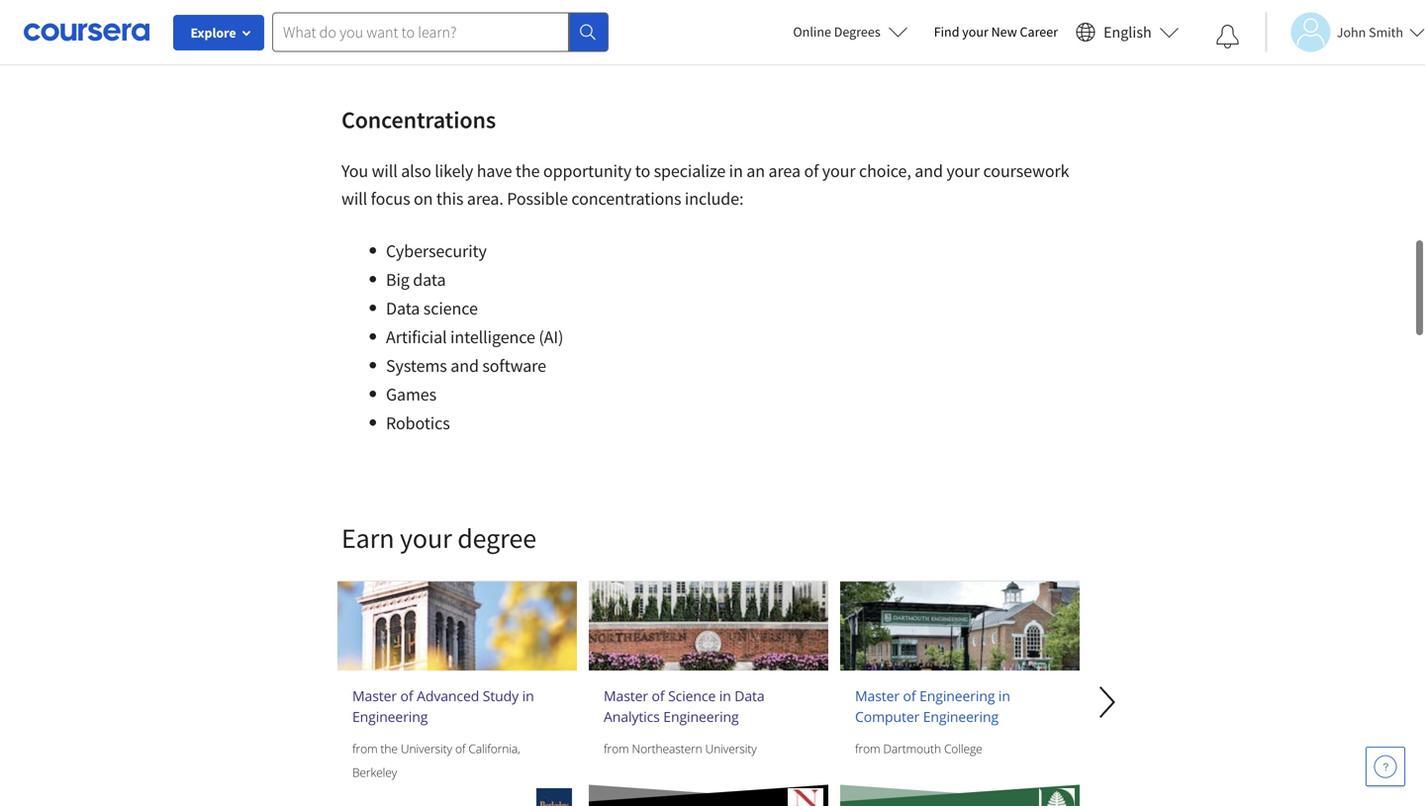 Task type: vqa. For each thing, say whether or not it's contained in the screenshot.
in inside the Master of Engineering in Computer Engineering
yes



Task type: describe. For each thing, give the bounding box(es) containing it.
from for master of science in data analytics engineering
[[604, 741, 629, 757]]

master of science in data analytics engineering
[[604, 687, 765, 727]]

master for master of advanced study in engineering
[[352, 687, 397, 706]]

explore button
[[173, 15, 264, 50]]

coursework
[[983, 160, 1069, 182]]

the inside you will also likely have the opportunity to specialize in an area of your choice, and your coursework will focus on this area. possible concentrations include:
[[516, 160, 540, 182]]

to
[[635, 160, 650, 182]]

data inside cybersecurity big data data science artificial intelligence (ai) systems and software games robotics
[[386, 297, 420, 320]]

earn your degree
[[341, 521, 537, 556]]

university inside 'university of california, berkeley'
[[401, 741, 452, 757]]

dartmouth
[[883, 741, 941, 757]]

an
[[747, 160, 765, 182]]

also
[[401, 160, 431, 182]]

engineering inside master of advanced study in engineering
[[352, 708, 428, 727]]

0 vertical spatial northeastern university image
[[589, 582, 828, 671]]

from dartmouth college
[[855, 741, 983, 757]]

in inside master of advanced study in engineering
[[522, 687, 534, 706]]

degrees
[[834, 23, 881, 41]]

coursera image
[[24, 16, 149, 48]]

games
[[386, 384, 437, 406]]

your right find
[[962, 23, 989, 41]]

of inside 'university of california, berkeley'
[[455, 741, 466, 757]]

in inside master of engineering in computer engineering
[[999, 687, 1010, 706]]

english
[[1104, 22, 1152, 42]]

the inside 'earn your degree carousel' element
[[381, 741, 398, 757]]

concentrations
[[572, 188, 681, 210]]

data inside master of science in data analytics engineering
[[735, 687, 765, 706]]

choice,
[[859, 160, 911, 182]]

in inside you will also likely have the opportunity to specialize in an area of your choice, and your coursework will focus on this area. possible concentrations include:
[[729, 160, 743, 182]]

show notifications image
[[1216, 25, 1240, 49]]

computer
[[855, 708, 920, 727]]

include:
[[685, 188, 744, 210]]

online
[[793, 23, 831, 41]]

science
[[423, 297, 478, 320]]

online degrees
[[793, 23, 881, 41]]

berkeley
[[352, 765, 397, 781]]

What do you want to learn? text field
[[272, 12, 569, 52]]

your left choice,
[[822, 160, 856, 182]]

from for master of engineering in computer engineering
[[855, 741, 880, 757]]

1 vertical spatial northeastern university image
[[788, 789, 824, 807]]

1 from from the left
[[352, 741, 378, 757]]

john smith button
[[1266, 12, 1425, 52]]

(ai)
[[539, 326, 564, 348]]

explore
[[191, 24, 236, 42]]

earn
[[341, 521, 394, 556]]

artificial
[[386, 326, 447, 348]]

study
[[483, 687, 519, 706]]

master of engineering in computer engineering
[[855, 687, 1010, 727]]

of for computer
[[903, 687, 916, 706]]

of inside you will also likely have the opportunity to specialize in an area of your choice, and your coursework will focus on this area. possible concentrations include:
[[804, 160, 819, 182]]

this
[[436, 188, 464, 210]]

1 horizontal spatial will
[[372, 160, 398, 182]]

of for in
[[400, 687, 413, 706]]

university of california, berkeley
[[352, 741, 520, 781]]

online degrees button
[[777, 10, 924, 53]]

find your new career
[[934, 23, 1058, 41]]

university of california, berkeley image
[[536, 789, 572, 807]]

in inside master of science in data analytics engineering
[[719, 687, 731, 706]]

master for master of engineering in computer engineering
[[855, 687, 900, 706]]

2 university from the left
[[705, 741, 757, 757]]

master of advanced study in engineering
[[352, 687, 534, 727]]

systems
[[386, 355, 447, 377]]

master of engineering in computer engineering link
[[855, 686, 1065, 728]]



Task type: locate. For each thing, give the bounding box(es) containing it.
help center image
[[1374, 755, 1398, 779]]

and inside you will also likely have the opportunity to specialize in an area of your choice, and your coursework will focus on this area. possible concentrations include:
[[915, 160, 943, 182]]

find
[[934, 23, 960, 41]]

1 university from the left
[[401, 741, 452, 757]]

of inside master of science in data analytics engineering
[[652, 687, 665, 706]]

will
[[372, 160, 398, 182], [341, 188, 367, 210]]

software testing cryptography
[[386, 4, 506, 55]]

of
[[804, 160, 819, 182], [400, 687, 413, 706], [652, 687, 665, 706], [903, 687, 916, 706], [455, 741, 466, 757]]

3 master from the left
[[855, 687, 900, 706]]

will down you
[[341, 188, 367, 210]]

and right choice,
[[915, 160, 943, 182]]

master up analytics
[[604, 687, 648, 706]]

you
[[341, 160, 368, 182]]

likely
[[435, 160, 473, 182]]

on
[[414, 188, 433, 210]]

northeastern university image
[[589, 582, 828, 671], [788, 789, 824, 807]]

and inside cybersecurity big data data science artificial intelligence (ai) systems and software games robotics
[[451, 355, 479, 377]]

the
[[516, 160, 540, 182], [381, 741, 398, 757]]

of inside master of engineering in computer engineering
[[903, 687, 916, 706]]

data down big
[[386, 297, 420, 320]]

1 horizontal spatial and
[[915, 160, 943, 182]]

university down master of advanced study in engineering
[[401, 741, 452, 757]]

master up computer
[[855, 687, 900, 706]]

specialize
[[654, 160, 726, 182]]

master of science in data analytics engineering link
[[604, 686, 814, 728]]

california,
[[469, 741, 520, 757]]

of left california,
[[455, 741, 466, 757]]

0 vertical spatial dartmouth college image
[[840, 582, 1080, 671]]

new
[[991, 23, 1017, 41]]

3 from from the left
[[855, 741, 880, 757]]

your
[[400, 521, 452, 556]]

1 vertical spatial dartmouth college image
[[1039, 789, 1075, 807]]

college
[[944, 741, 983, 757]]

2 master from the left
[[604, 687, 648, 706]]

engineering
[[920, 687, 995, 706], [352, 708, 428, 727], [663, 708, 739, 727], [923, 708, 999, 727]]

john smith
[[1337, 23, 1404, 41]]

from the
[[352, 741, 401, 757]]

analytics
[[604, 708, 660, 727]]

degree
[[457, 521, 537, 556]]

from down analytics
[[604, 741, 629, 757]]

0 horizontal spatial will
[[341, 188, 367, 210]]

1 horizontal spatial from
[[604, 741, 629, 757]]

of for data
[[652, 687, 665, 706]]

None search field
[[272, 12, 609, 52]]

engineering inside master of science in data analytics engineering
[[663, 708, 739, 727]]

have
[[477, 160, 512, 182]]

university
[[401, 741, 452, 757], [705, 741, 757, 757]]

robotics
[[386, 412, 450, 435]]

data
[[386, 297, 420, 320], [735, 687, 765, 706]]

area.
[[467, 188, 504, 210]]

2 horizontal spatial master
[[855, 687, 900, 706]]

cryptography
[[386, 33, 487, 55]]

the up "possible" at the left top of the page
[[516, 160, 540, 182]]

0 horizontal spatial data
[[386, 297, 420, 320]]

1 horizontal spatial university
[[705, 741, 757, 757]]

1 horizontal spatial data
[[735, 687, 765, 706]]

master of advanced study in engineering link
[[352, 686, 562, 728]]

cybersecurity big data data science artificial intelligence (ai) systems and software games robotics
[[386, 240, 564, 435]]

of inside master of advanced study in engineering
[[400, 687, 413, 706]]

big
[[386, 269, 410, 291]]

master inside master of engineering in computer engineering
[[855, 687, 900, 706]]

from northeastern university
[[604, 741, 757, 757]]

software
[[386, 4, 452, 27]]

cybersecurity
[[386, 240, 487, 262]]

english button
[[1068, 0, 1188, 64]]

master inside master of science in data analytics engineering
[[604, 687, 648, 706]]

of up analytics
[[652, 687, 665, 706]]

of left advanced
[[400, 687, 413, 706]]

from down computer
[[855, 741, 880, 757]]

1 vertical spatial data
[[735, 687, 765, 706]]

1 vertical spatial will
[[341, 188, 367, 210]]

your
[[962, 23, 989, 41], [822, 160, 856, 182], [947, 160, 980, 182]]

0 horizontal spatial the
[[381, 741, 398, 757]]

will up focus
[[372, 160, 398, 182]]

earn your degree carousel element
[[326, 461, 1425, 807]]

master inside master of advanced study in engineering
[[352, 687, 397, 706]]

0 vertical spatial the
[[516, 160, 540, 182]]

master up from the
[[352, 687, 397, 706]]

dartmouth college image
[[840, 582, 1080, 671], [1039, 789, 1075, 807]]

from
[[352, 741, 378, 757], [604, 741, 629, 757], [855, 741, 880, 757]]

career
[[1020, 23, 1058, 41]]

advanced
[[417, 687, 479, 706]]

from up berkeley
[[352, 741, 378, 757]]

2 from from the left
[[604, 741, 629, 757]]

0 horizontal spatial from
[[352, 741, 378, 757]]

area
[[769, 160, 801, 182]]

master for master of science in data analytics engineering
[[604, 687, 648, 706]]

1 horizontal spatial master
[[604, 687, 648, 706]]

northeastern
[[632, 741, 702, 757]]

0 vertical spatial data
[[386, 297, 420, 320]]

find your new career link
[[924, 20, 1068, 45]]

next slide image
[[1084, 679, 1131, 727]]

the up berkeley
[[381, 741, 398, 757]]

you will also likely have the opportunity to specialize in an area of your choice, and your coursework will focus on this area. possible concentrations include:
[[341, 160, 1069, 210]]

0 vertical spatial and
[[915, 160, 943, 182]]

in
[[729, 160, 743, 182], [522, 687, 534, 706], [719, 687, 731, 706], [999, 687, 1010, 706]]

master
[[352, 687, 397, 706], [604, 687, 648, 706], [855, 687, 900, 706]]

smith
[[1369, 23, 1404, 41]]

and
[[915, 160, 943, 182], [451, 355, 479, 377]]

testing
[[456, 4, 506, 27]]

focus
[[371, 188, 410, 210]]

0 horizontal spatial master
[[352, 687, 397, 706]]

intelligence
[[450, 326, 535, 348]]

concentrations
[[341, 105, 496, 135]]

john
[[1337, 23, 1366, 41]]

0 horizontal spatial and
[[451, 355, 479, 377]]

1 master from the left
[[352, 687, 397, 706]]

data right science
[[735, 687, 765, 706]]

1 horizontal spatial the
[[516, 160, 540, 182]]

of up computer
[[903, 687, 916, 706]]

data
[[413, 269, 446, 291]]

0 horizontal spatial university
[[401, 741, 452, 757]]

0 vertical spatial will
[[372, 160, 398, 182]]

and down intelligence
[[451, 355, 479, 377]]

software
[[482, 355, 546, 377]]

your left coursework
[[947, 160, 980, 182]]

university of california, berkeley image
[[338, 582, 577, 671]]

1 vertical spatial the
[[381, 741, 398, 757]]

science
[[668, 687, 716, 706]]

university down master of science in data analytics engineering link
[[705, 741, 757, 757]]

1 vertical spatial and
[[451, 355, 479, 377]]

opportunity
[[543, 160, 632, 182]]

possible
[[507, 188, 568, 210]]

of right area
[[804, 160, 819, 182]]

2 horizontal spatial from
[[855, 741, 880, 757]]



